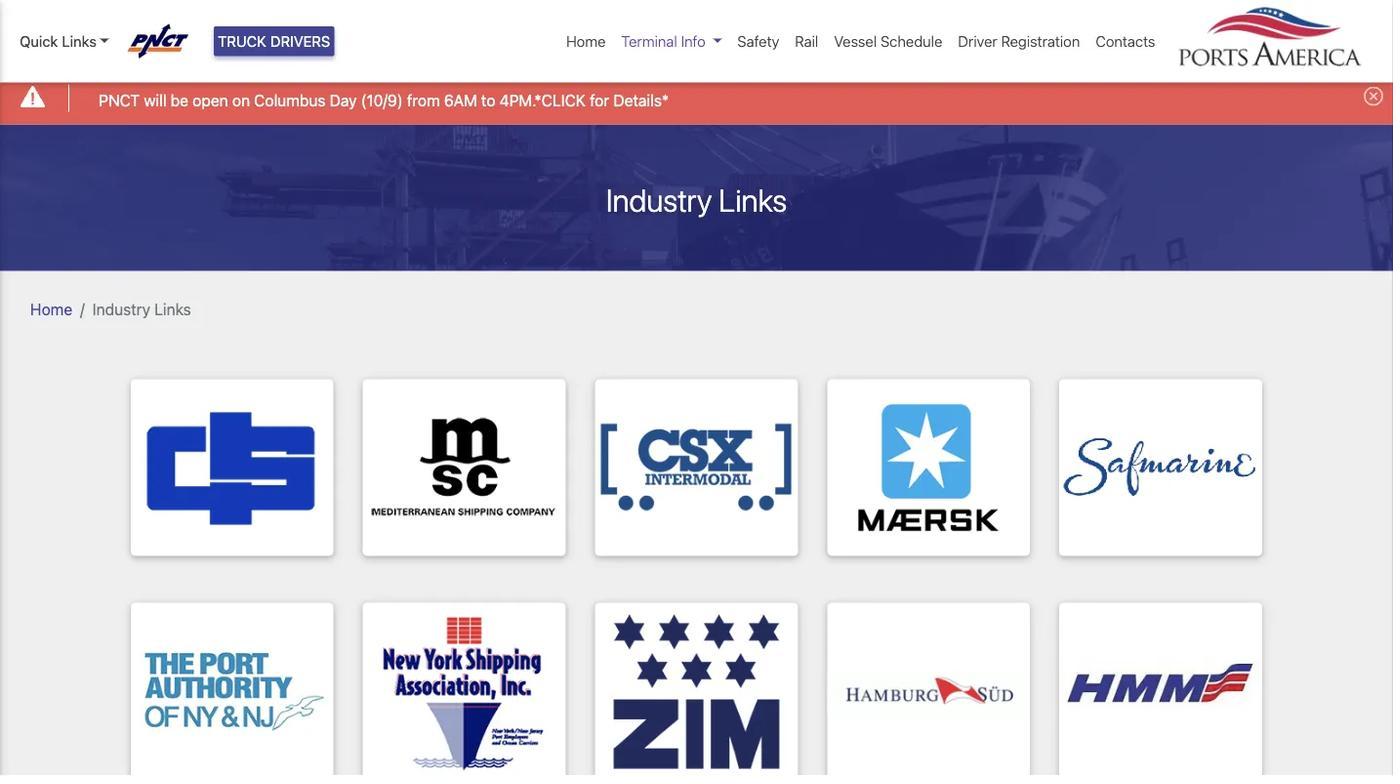 Task type: vqa. For each thing, say whether or not it's contained in the screenshot.
leftmost Home LINK
yes



Task type: describe. For each thing, give the bounding box(es) containing it.
info
[[681, 33, 706, 50]]

vessel
[[834, 33, 877, 50]]

1 horizontal spatial industry links
[[606, 181, 787, 218]]

will
[[144, 91, 167, 109]]

terminal info
[[621, 33, 706, 50]]

pnct
[[99, 91, 140, 109]]

pnct will be open on columbus day (10/9) from 6am to 4pm.*click for details* alert
[[0, 72, 1393, 125]]

(10/9)
[[361, 91, 403, 109]]

1 vertical spatial industry
[[92, 300, 150, 318]]

terminal
[[621, 33, 677, 50]]

rail link
[[787, 22, 826, 60]]

truck drivers link
[[214, 26, 334, 56]]

0 horizontal spatial industry links
[[92, 300, 191, 318]]

driver registration link
[[950, 22, 1088, 60]]

drivers
[[270, 33, 330, 50]]

driver registration
[[958, 33, 1080, 50]]

from
[[407, 91, 440, 109]]

open
[[193, 91, 228, 109]]

contacts
[[1096, 33, 1155, 50]]

schedule
[[881, 33, 943, 50]]

truck
[[218, 33, 266, 50]]

contacts link
[[1088, 22, 1163, 60]]

safety
[[737, 33, 779, 50]]

quick
[[20, 33, 58, 50]]



Task type: locate. For each thing, give the bounding box(es) containing it.
truck drivers
[[218, 33, 330, 50]]

1 horizontal spatial home link
[[558, 22, 613, 60]]

1 vertical spatial home link
[[30, 300, 72, 318]]

2 horizontal spatial links
[[719, 181, 787, 218]]

for
[[590, 91, 609, 109]]

vessel schedule link
[[826, 22, 950, 60]]

2 vertical spatial links
[[154, 300, 191, 318]]

pnct will be open on columbus day (10/9) from 6am to 4pm.*click for details*
[[99, 91, 669, 109]]

1 horizontal spatial home
[[566, 33, 606, 50]]

details*
[[613, 91, 669, 109]]

quick links link
[[20, 30, 109, 52]]

1 horizontal spatial links
[[154, 300, 191, 318]]

on
[[232, 91, 250, 109]]

0 vertical spatial industry
[[606, 181, 712, 218]]

safety link
[[730, 22, 787, 60]]

0 vertical spatial links
[[62, 33, 97, 50]]

0 vertical spatial industry links
[[606, 181, 787, 218]]

registration
[[1001, 33, 1080, 50]]

close image
[[1364, 86, 1383, 106]]

home link
[[558, 22, 613, 60], [30, 300, 72, 318]]

rail
[[795, 33, 818, 50]]

1 vertical spatial industry links
[[92, 300, 191, 318]]

terminal info link
[[613, 22, 730, 60]]

driver
[[958, 33, 998, 50]]

to
[[481, 91, 495, 109]]

0 horizontal spatial home link
[[30, 300, 72, 318]]

day
[[330, 91, 357, 109]]

quick links
[[20, 33, 97, 50]]

0 horizontal spatial industry
[[92, 300, 150, 318]]

0 horizontal spatial home
[[30, 300, 72, 318]]

1 vertical spatial home
[[30, 300, 72, 318]]

vessel schedule
[[834, 33, 943, 50]]

links inside "quick links" link
[[62, 33, 97, 50]]

0 vertical spatial home
[[566, 33, 606, 50]]

4pm.*click
[[500, 91, 586, 109]]

6am
[[444, 91, 477, 109]]

1 horizontal spatial industry
[[606, 181, 712, 218]]

1 vertical spatial links
[[719, 181, 787, 218]]

0 horizontal spatial links
[[62, 33, 97, 50]]

0 vertical spatial home link
[[558, 22, 613, 60]]

industry links
[[606, 181, 787, 218], [92, 300, 191, 318]]

pnct will be open on columbus day (10/9) from 6am to 4pm.*click for details* link
[[99, 88, 669, 112]]

industry
[[606, 181, 712, 218], [92, 300, 150, 318]]

links
[[62, 33, 97, 50], [719, 181, 787, 218], [154, 300, 191, 318]]

be
[[171, 91, 189, 109]]

home
[[566, 33, 606, 50], [30, 300, 72, 318]]

columbus
[[254, 91, 326, 109]]



